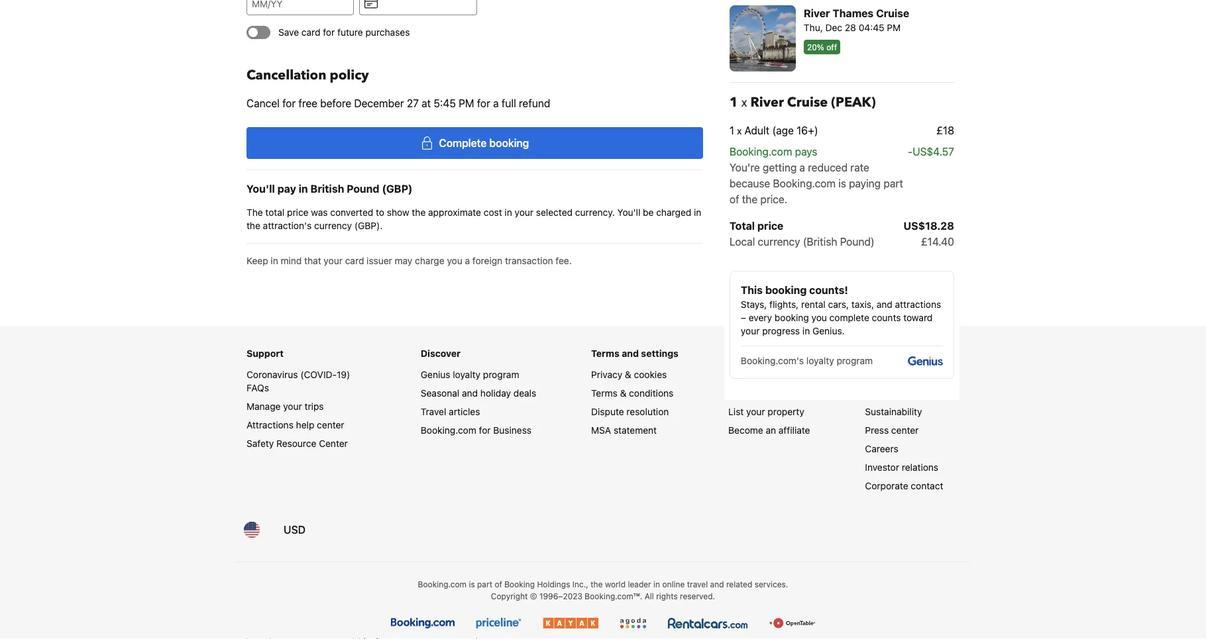 Task type: describe. For each thing, give the bounding box(es) containing it.
1 for 1 𝗑 adult  (age 16+)
[[730, 124, 734, 137]]

in right pay
[[299, 183, 308, 195]]

coronavirus (covid-19) faqs link
[[247, 369, 350, 394]]

investor
[[865, 462, 899, 473]]

terms & conditions
[[591, 388, 673, 399]]

dispute
[[591, 407, 624, 417]]

msa
[[591, 425, 611, 436]]

in right the cost
[[505, 207, 512, 218]]

booking.com for booking.com pays you're getting a reduced rate because booking.com is paying part of the price. -us$4.57
[[730, 145, 792, 158]]

list
[[728, 407, 744, 417]]

privacy & cookies link
[[591, 369, 667, 380]]

copyright
[[491, 592, 528, 601]]

river thames cruise
[[804, 7, 909, 20]]

28
[[845, 22, 856, 33]]

0 horizontal spatial cruise
[[787, 93, 828, 112]]

holiday
[[480, 388, 511, 399]]

you'll for be
[[617, 207, 640, 218]]

resource
[[276, 438, 316, 449]]

about for about
[[865, 348, 893, 359]]

the right show
[[412, 207, 426, 218]]

1 horizontal spatial center
[[891, 425, 919, 436]]

genius.
[[812, 326, 845, 337]]

in left mind
[[271, 255, 278, 266]]

help
[[296, 420, 314, 431]]

pay
[[277, 183, 296, 195]]

off
[[826, 42, 837, 52]]

currency inside you'll be charged in the attraction's currency (gbp).
[[314, 220, 352, 231]]

business
[[493, 425, 531, 436]]

coronavirus (covid-19) faqs
[[247, 369, 350, 394]]

genius
[[421, 369, 450, 380]]

2 vertical spatial booking
[[775, 312, 809, 323]]

seasonal and holiday deals link
[[421, 388, 536, 399]]

thu,
[[804, 22, 823, 33]]

terms & conditions link
[[591, 388, 673, 399]]

(gbp)
[[382, 183, 413, 195]]

safety resource center
[[247, 438, 348, 449]]

booking for complete
[[489, 137, 529, 149]]

manage your trips link
[[247, 401, 324, 412]]

show
[[387, 207, 409, 218]]

inc.,
[[572, 580, 588, 589]]

0 horizontal spatial center
[[317, 420, 344, 431]]

cars,
[[828, 299, 849, 310]]

£18
[[937, 124, 954, 137]]

corporate
[[865, 481, 908, 492]]

terms and settings
[[591, 348, 679, 359]]

partners
[[728, 348, 768, 359]]

part inside booking.com pays you're getting a reduced rate because booking.com is paying part of the price. -us$4.57
[[884, 177, 903, 190]]

5:45
[[434, 97, 456, 110]]

usd button
[[276, 514, 314, 546]]

in inside booking.com is part of booking holdings inc., the world leader in online travel and related services. copyright © 1996–2023 booking.com™. all rights reserved.
[[653, 580, 660, 589]]

privacy
[[591, 369, 622, 380]]

extranet
[[728, 369, 764, 380]]

press
[[865, 425, 889, 436]]

1 vertical spatial program
[[837, 356, 873, 366]]

conditions
[[629, 388, 673, 399]]

you'll pay in british pound (gbp)
[[247, 183, 413, 195]]

reduced
[[808, 161, 848, 174]]

your right list
[[746, 407, 765, 417]]

2 booking.com's loyalty program from the top
[[741, 356, 873, 366]]

an
[[766, 425, 776, 436]]

complete booking
[[439, 137, 529, 149]]

flights,
[[769, 299, 799, 310]]

transaction
[[505, 255, 553, 266]]

booking.com for business link
[[421, 425, 531, 436]]

1 vertical spatial loyalty
[[806, 356, 834, 366]]

mind
[[281, 255, 302, 266]]

attractions
[[247, 420, 293, 431]]

charge
[[415, 255, 444, 266]]

0 vertical spatial cruise
[[876, 7, 909, 20]]

before
[[320, 97, 351, 110]]

pound)
[[840, 236, 875, 248]]

-
[[908, 145, 913, 158]]

leader
[[628, 580, 651, 589]]

price.
[[760, 193, 787, 206]]

part inside booking.com is part of booking holdings inc., the world leader in online travel and related services. copyright © 1996–2023 booking.com™. all rights reserved.
[[477, 580, 492, 589]]

press center link
[[865, 425, 919, 436]]

cancel
[[247, 97, 280, 110]]

adult
[[744, 124, 769, 137]]

extranet login link
[[728, 369, 787, 380]]

16+)
[[797, 124, 818, 137]]

paying
[[849, 177, 881, 190]]

careers
[[865, 444, 898, 455]]

support
[[247, 348, 284, 359]]

cancel for free before december 27 at 5:45 pm for a full refund
[[247, 97, 550, 110]]

at
[[422, 97, 431, 110]]

rights
[[656, 592, 678, 601]]

1 𝗑 river cruise (peak)
[[730, 93, 876, 112]]

2 booking.com's from the top
[[741, 356, 804, 366]]

may
[[395, 255, 412, 266]]

local
[[730, 236, 755, 248]]

fee.
[[556, 255, 572, 266]]

booking.com for booking.com for business
[[421, 425, 476, 436]]

dispute resolution
[[591, 407, 669, 417]]

the total price was converted to show the approximate cost in your selected currency.
[[247, 207, 615, 218]]

getting
[[763, 161, 797, 174]]

property
[[768, 407, 804, 417]]

thu, dec 28 04:45 pm
[[804, 22, 901, 33]]

𝗑 for river
[[741, 93, 747, 112]]

£14.40
[[921, 236, 954, 248]]

free
[[298, 97, 317, 110]]

0 vertical spatial pm
[[887, 22, 901, 33]]

investor relations
[[865, 462, 938, 473]]

1 for 1 𝗑 river cruise (peak)
[[730, 93, 738, 112]]

terms for terms and settings
[[591, 348, 619, 359]]

toward
[[903, 312, 933, 323]]

rate
[[850, 161, 869, 174]]

manage
[[247, 401, 281, 412]]

in inside this booking counts! stays, flights, rental cars, taxis, and attractions – every booking you complete counts toward your progress in genius.
[[802, 326, 810, 337]]

was
[[311, 207, 328, 218]]

refund
[[519, 97, 550, 110]]

and up privacy & cookies link
[[622, 348, 639, 359]]

booking.com™.
[[585, 592, 642, 601]]

20% off
[[807, 42, 837, 52]]

articles
[[449, 407, 480, 417]]

a for keep in mind that your card issuer may charge you a foreign transaction fee.
[[465, 255, 470, 266]]



Task type: locate. For each thing, give the bounding box(es) containing it.
safety
[[247, 438, 274, 449]]

that
[[304, 255, 321, 266]]

your up attractions help center link
[[283, 401, 302, 412]]

0 horizontal spatial you
[[447, 255, 462, 266]]

is down reduced
[[838, 177, 846, 190]]

usd
[[284, 524, 306, 536]]

1 up 1 𝗑 adult  (age 16+)
[[730, 93, 738, 112]]

the down 'because'
[[742, 193, 758, 206]]

a
[[493, 97, 499, 110], [800, 161, 805, 174], [465, 255, 470, 266]]

contact
[[911, 481, 943, 492]]

blue genius logo image
[[908, 357, 943, 366], [908, 357, 943, 366]]

20%
[[807, 42, 824, 52]]

stays,
[[741, 299, 767, 310]]

0 vertical spatial 1
[[730, 93, 738, 112]]

pound
[[347, 183, 379, 195]]

0 horizontal spatial is
[[469, 580, 475, 589]]

2 vertical spatial loyalty
[[453, 369, 480, 380]]

–
[[741, 312, 746, 323]]

0 horizontal spatial part
[[477, 580, 492, 589]]

0 vertical spatial 𝗑
[[741, 93, 747, 112]]

2 vertical spatial program
[[483, 369, 519, 380]]

1 vertical spatial pm
[[459, 97, 474, 110]]

0 horizontal spatial of
[[495, 580, 502, 589]]

1996–2023
[[539, 592, 582, 601]]

counts
[[872, 312, 901, 323]]

about up sustainability 'link'
[[865, 369, 891, 380]]

0 horizontal spatial you'll
[[247, 183, 275, 195]]

1 vertical spatial &
[[620, 388, 626, 399]]

trips
[[305, 401, 324, 412]]

the inside you'll be charged in the attraction's currency (gbp).
[[247, 220, 260, 231]]

0 vertical spatial price
[[287, 207, 308, 218]]

1 vertical spatial you
[[811, 312, 827, 323]]

privacy & cookies
[[591, 369, 667, 380]]

statement
[[614, 425, 657, 436]]

0 horizontal spatial price
[[287, 207, 308, 218]]

for for booking.com
[[479, 425, 491, 436]]

0 vertical spatial you
[[447, 255, 462, 266]]

and up counts
[[877, 299, 893, 310]]

1 horizontal spatial you
[[811, 312, 827, 323]]

1 vertical spatial you'll
[[617, 207, 640, 218]]

you'll for pay
[[247, 183, 275, 195]]

part
[[884, 177, 903, 190], [477, 580, 492, 589]]

program up holiday in the left bottom of the page
[[483, 369, 519, 380]]

agoda image
[[620, 618, 647, 629], [620, 618, 647, 629]]

rental
[[801, 299, 826, 310]]

0 vertical spatial program
[[837, 31, 873, 42]]

1 1 from the top
[[730, 93, 738, 112]]

in up all
[[653, 580, 660, 589]]

issuer
[[367, 255, 392, 266]]

seasonal
[[421, 388, 459, 399]]

booking.com's left 20%
[[741, 31, 804, 42]]

affiliate
[[779, 425, 810, 436]]

booking down full
[[489, 137, 529, 149]]

1 vertical spatial of
[[495, 580, 502, 589]]

1 vertical spatial booking.com's loyalty program
[[741, 356, 873, 366]]

04:45
[[859, 22, 884, 33]]

of inside booking.com is part of booking holdings inc., the world leader in online travel and related services. copyright © 1996–2023 booking.com™. all rights reserved.
[[495, 580, 502, 589]]

price up attraction's at the top left
[[287, 207, 308, 218]]

keep
[[247, 255, 268, 266]]

0 vertical spatial part
[[884, 177, 903, 190]]

the inside booking.com pays you're getting a reduced rate because booking.com is paying part of the price. -us$4.57
[[742, 193, 758, 206]]

river up thu,
[[804, 7, 830, 20]]

you'll up the
[[247, 183, 275, 195]]

kayak image
[[543, 618, 598, 629], [543, 618, 598, 629]]

1 horizontal spatial is
[[838, 177, 846, 190]]

pm right 04:45
[[887, 22, 901, 33]]

booking inside complete booking button
[[489, 137, 529, 149]]

your right that
[[324, 255, 343, 266]]

𝗑 up adult
[[741, 93, 747, 112]]

1 vertical spatial booking
[[765, 284, 807, 297]]

your left selected
[[515, 207, 533, 218]]

1 horizontal spatial a
[[493, 97, 499, 110]]

2 horizontal spatial a
[[800, 161, 805, 174]]

& for privacy
[[625, 369, 631, 380]]

loyalty
[[806, 31, 834, 42], [806, 356, 834, 366], [453, 369, 480, 380]]

1 horizontal spatial you'll
[[617, 207, 640, 218]]

pm right 5:45
[[459, 97, 474, 110]]

0 vertical spatial river
[[804, 7, 830, 20]]

𝗑 for adult
[[737, 124, 742, 137]]

complete booking button
[[247, 127, 703, 159]]

the inside booking.com is part of booking holdings inc., the world leader in online travel and related services. copyright © 1996–2023 booking.com™. all rights reserved.
[[591, 580, 603, 589]]

1 booking.com's loyalty program from the top
[[741, 31, 873, 42]]

0 horizontal spatial pm
[[459, 97, 474, 110]]

1 vertical spatial a
[[800, 161, 805, 174]]

faqs
[[247, 383, 269, 394]]

your inside this booking counts! stays, flights, rental cars, taxis, and attractions – every booking you complete counts toward your progress in genius.
[[741, 326, 760, 337]]

2 1 from the top
[[730, 124, 734, 137]]

1 vertical spatial river
[[750, 93, 784, 112]]

us$18.28
[[903, 220, 954, 232]]

of inside booking.com pays you're getting a reduced rate because booking.com is paying part of the price. -us$4.57
[[730, 193, 739, 206]]

coronavirus
[[247, 369, 298, 380]]

price down "price."
[[757, 220, 783, 232]]

you right the "charge"
[[447, 255, 462, 266]]

1 horizontal spatial cruise
[[876, 7, 909, 20]]

0 vertical spatial is
[[838, 177, 846, 190]]

1 horizontal spatial part
[[884, 177, 903, 190]]

resolution
[[627, 407, 669, 417]]

1 horizontal spatial river
[[804, 7, 830, 20]]

opentable image
[[769, 618, 815, 629], [769, 618, 815, 629]]

the right "inc.,"
[[591, 580, 603, 589]]

login
[[767, 369, 787, 380]]

currency down total price
[[758, 236, 800, 248]]

cancellation
[[247, 66, 326, 84]]

1 booking.com's from the top
[[741, 31, 804, 42]]

terms
[[591, 348, 619, 359], [591, 388, 617, 399]]

you inside this booking counts! stays, flights, rental cars, taxis, and attractions – every booking you complete counts toward your progress in genius.
[[811, 312, 827, 323]]

and inside booking.com is part of booking holdings inc., the world leader in online travel and related services. copyright © 1996–2023 booking.com™. all rights reserved.
[[710, 580, 724, 589]]

0 vertical spatial booking.com's loyalty program
[[741, 31, 873, 42]]

rentalcars image
[[668, 618, 748, 629], [668, 618, 748, 629]]

settings
[[641, 348, 679, 359]]

booking
[[504, 580, 535, 589]]

program down thames
[[837, 31, 873, 42]]

counts!
[[809, 284, 848, 297]]

(age
[[772, 124, 794, 137]]

terms for terms & conditions
[[591, 388, 617, 399]]

center down sustainability 'link'
[[891, 425, 919, 436]]

1 horizontal spatial of
[[730, 193, 739, 206]]

is inside booking.com is part of booking holdings inc., the world leader in online travel and related services. copyright © 1996–2023 booking.com™. all rights reserved.
[[469, 580, 475, 589]]

0 vertical spatial booking.com's
[[741, 31, 804, 42]]

0 vertical spatial booking
[[489, 137, 529, 149]]

currency down was
[[314, 220, 352, 231]]

part up copyright
[[477, 580, 492, 589]]

1 vertical spatial price
[[757, 220, 783, 232]]

selected
[[536, 207, 573, 218]]

1 terms from the top
[[591, 348, 619, 359]]

genius loyalty program
[[421, 369, 519, 380]]

1 vertical spatial terms
[[591, 388, 617, 399]]

1 vertical spatial is
[[469, 580, 475, 589]]

full
[[502, 97, 516, 110]]

of down 'because'
[[730, 193, 739, 206]]

2 terms from the top
[[591, 388, 617, 399]]

booking.com for business
[[421, 425, 531, 436]]

0 horizontal spatial a
[[465, 255, 470, 266]]

about for about booking.com
[[865, 369, 891, 380]]

terms down privacy
[[591, 388, 617, 399]]

terms up privacy
[[591, 348, 619, 359]]

the down the
[[247, 220, 260, 231]]

be
[[643, 207, 654, 218]]

0 vertical spatial about
[[865, 348, 893, 359]]

is left booking at the left of the page
[[469, 580, 475, 589]]

in left genius.
[[802, 326, 810, 337]]

0 vertical spatial of
[[730, 193, 739, 206]]

𝗑
[[741, 93, 747, 112], [737, 124, 742, 137]]

cookies
[[634, 369, 667, 380]]

booking down flights, at right
[[775, 312, 809, 323]]

policy
[[330, 66, 369, 84]]

1 vertical spatial currency
[[758, 236, 800, 248]]

currency
[[314, 220, 352, 231], [758, 236, 800, 248]]

0 vertical spatial a
[[493, 97, 499, 110]]

2 about from the top
[[865, 369, 891, 380]]

1 about from the top
[[865, 348, 893, 359]]

about booking.com link
[[865, 369, 949, 380]]

priceline.com image
[[476, 618, 521, 629], [476, 618, 521, 629]]

center up the center on the left
[[317, 420, 344, 431]]

you
[[447, 255, 462, 266], [811, 312, 827, 323]]

to
[[376, 207, 384, 218]]

1 horizontal spatial price
[[757, 220, 783, 232]]

your down the –
[[741, 326, 760, 337]]

travel
[[421, 407, 446, 417]]

1 vertical spatial booking.com's
[[741, 356, 804, 366]]

travel articles
[[421, 407, 480, 417]]

𝗑 left adult
[[737, 124, 742, 137]]

booking.com for booking.com is part of booking holdings inc., the world leader in online travel and related services. copyright © 1996–2023 booking.com™. all rights reserved.
[[418, 580, 467, 589]]

0 vertical spatial currency
[[314, 220, 352, 231]]

you down rental
[[811, 312, 827, 323]]

safety resource center link
[[247, 438, 348, 449]]

and inside this booking counts! stays, flights, rental cars, taxis, and attractions – every booking you complete counts toward your progress in genius.
[[877, 299, 893, 310]]

& down privacy & cookies
[[620, 388, 626, 399]]

center
[[319, 438, 348, 449]]

the
[[247, 207, 263, 218]]

river up 1 𝗑 adult  (age 16+)
[[750, 93, 784, 112]]

deals
[[513, 388, 536, 399]]

booking.com's
[[741, 31, 804, 42], [741, 356, 804, 366]]

0 vertical spatial terms
[[591, 348, 619, 359]]

you'll
[[247, 183, 275, 195], [617, 207, 640, 218]]

part right paying
[[884, 177, 903, 190]]

program down genius.
[[837, 356, 873, 366]]

you'll inside you'll be charged in the attraction's currency (gbp).
[[617, 207, 640, 218]]

1 vertical spatial 𝗑
[[737, 124, 742, 137]]

1 vertical spatial 1
[[730, 124, 734, 137]]

cruise up 04:45
[[876, 7, 909, 20]]

and down genius loyalty program
[[462, 388, 478, 399]]

charged
[[656, 207, 691, 218]]

booking.com inside booking.com is part of booking holdings inc., the world leader in online travel and related services. copyright © 1996–2023 booking.com™. all rights reserved.
[[418, 580, 467, 589]]

cruise up 16+)
[[787, 93, 828, 112]]

booking.com's up login
[[741, 356, 804, 366]]

& up terms & conditions link
[[625, 369, 631, 380]]

a inside booking.com pays you're getting a reduced rate because booking.com is paying part of the price. -us$4.57
[[800, 161, 805, 174]]

of up copyright
[[495, 580, 502, 589]]

0 vertical spatial you'll
[[247, 183, 275, 195]]

for left free
[[282, 97, 296, 110]]

& for terms
[[620, 388, 626, 399]]

1 horizontal spatial currency
[[758, 236, 800, 248]]

0 vertical spatial &
[[625, 369, 631, 380]]

complete
[[439, 137, 487, 149]]

in right the charged
[[694, 207, 701, 218]]

about
[[865, 348, 893, 359], [865, 369, 891, 380]]

a down the pays
[[800, 161, 805, 174]]

0 horizontal spatial currency
[[314, 220, 352, 231]]

relations
[[902, 462, 938, 473]]

program
[[837, 31, 873, 42], [837, 356, 873, 366], [483, 369, 519, 380]]

and right the travel on the bottom of the page
[[710, 580, 724, 589]]

services.
[[755, 580, 788, 589]]

a left full
[[493, 97, 499, 110]]

in inside you'll be charged in the attraction's currency (gbp).
[[694, 207, 701, 218]]

sustainability link
[[865, 407, 922, 417]]

1 vertical spatial part
[[477, 580, 492, 589]]

a left foreign
[[465, 255, 470, 266]]

about up about booking.com link
[[865, 348, 893, 359]]

booking for this
[[765, 284, 807, 297]]

thames
[[833, 7, 874, 20]]

0 vertical spatial loyalty
[[806, 31, 834, 42]]

for left business
[[479, 425, 491, 436]]

complete
[[829, 312, 869, 323]]

1 vertical spatial cruise
[[787, 93, 828, 112]]

is inside booking.com pays you're getting a reduced rate because booking.com is paying part of the price. -us$4.57
[[838, 177, 846, 190]]

1 vertical spatial about
[[865, 369, 891, 380]]

pays
[[795, 145, 817, 158]]

&
[[625, 369, 631, 380], [620, 388, 626, 399]]

attractions help center
[[247, 420, 344, 431]]

1 horizontal spatial pm
[[887, 22, 901, 33]]

local currency (british pound)
[[730, 236, 875, 248]]

2 vertical spatial a
[[465, 255, 470, 266]]

booking.com image
[[391, 618, 455, 629], [391, 618, 455, 629]]

british
[[310, 183, 344, 195]]

list your property link
[[728, 407, 804, 417]]

you'll left be
[[617, 207, 640, 218]]

for left full
[[477, 97, 490, 110]]

0 horizontal spatial river
[[750, 93, 784, 112]]

for for cancel
[[282, 97, 296, 110]]

a for cancel for free before december 27 at 5:45 pm for a full refund
[[493, 97, 499, 110]]

booking up flights, at right
[[765, 284, 807, 297]]

1 left adult
[[730, 124, 734, 137]]



Task type: vqa. For each thing, say whether or not it's contained in the screenshot.


